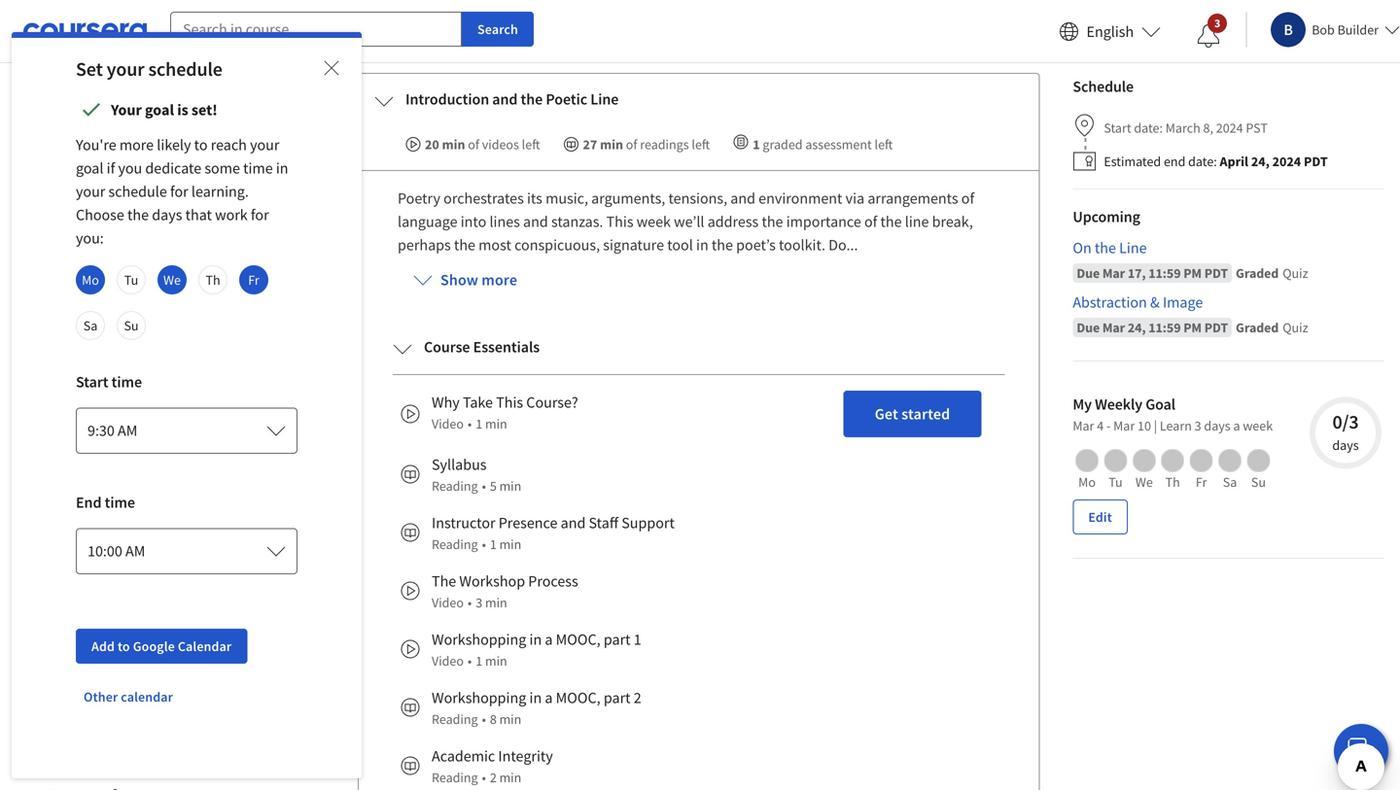 Task type: describe. For each thing, give the bounding box(es) containing it.
mar right -
[[1114, 417, 1135, 435]]

1 vertical spatial your
[[250, 135, 280, 155]]

abstraction & image due mar 24, 11:59 pm pdt graded quiz
[[1073, 293, 1309, 337]]

more for you're
[[119, 135, 154, 155]]

a for 1
[[545, 630, 553, 650]]

20 min of videos left
[[425, 136, 540, 153]]

discussion
[[47, 689, 119, 708]]

you
[[118, 159, 142, 178]]

perhaps
[[398, 235, 451, 255]]

address
[[708, 212, 759, 232]]

pm for image
[[1184, 319, 1202, 337]]

syllabus
[[432, 455, 487, 475]]

0 vertical spatial schedule
[[148, 57, 223, 81]]

1 vertical spatial fr
[[1196, 474, 1207, 491]]

do...
[[829, 235, 858, 255]]

9:30
[[88, 421, 115, 441]]

set your schedule dialog
[[12, 32, 362, 779]]

your
[[111, 100, 142, 120]]

2 inside week 2 link
[[131, 374, 139, 393]]

th inside set your schedule dialog
[[206, 271, 220, 289]]

tu inside set your schedule dialog
[[124, 271, 138, 289]]

language
[[398, 212, 458, 232]]

8,
[[1204, 119, 1214, 137]]

0 vertical spatial 24,
[[1252, 153, 1270, 170]]

week 3 link
[[18, 403, 262, 442]]

sharpened
[[23, 178, 96, 198]]

line inside dropdown button
[[591, 90, 619, 109]]

1 vertical spatial 4
[[131, 451, 139, 471]]

pdt for image
[[1205, 319, 1229, 337]]

time inside you're more likely to reach your goal if you dedicate some time in your schedule for learning. choose the days that work for you:
[[243, 159, 273, 178]]

reading inside instructor presence and staff support reading • 1 min
[[432, 536, 478, 554]]

readings
[[640, 136, 689, 153]]

google
[[133, 638, 175, 656]]

1 vertical spatial date:
[[1189, 153, 1218, 170]]

2 horizontal spatial days
[[1333, 437, 1359, 454]]

course for course essentials
[[424, 338, 470, 357]]

quiz for abstraction & image
[[1283, 319, 1309, 337]]

this inside the why take this course? video • 1 min
[[496, 393, 523, 412]]

you:
[[76, 229, 104, 248]]

4 inside my weekly goal mar 4 - mar 10 | learn 3 days a week
[[1097, 417, 1104, 435]]

started
[[902, 405, 951, 424]]

2 vertical spatial your
[[76, 182, 105, 201]]

reading inside academic integrity reading • 2 min
[[432, 769, 478, 787]]

week for week 3
[[92, 412, 128, 432]]

reading inside syllabus reading • 5 min
[[432, 478, 478, 495]]

3 left from the left
[[875, 136, 893, 153]]

week 5 link
[[18, 481, 262, 519]]

week 6
[[92, 529, 139, 549]]

0 vertical spatial your
[[107, 57, 145, 81]]

fr inside set your schedule dialog
[[248, 271, 259, 289]]

part for 1
[[604, 630, 631, 650]]

days inside my weekly goal mar 4 - mar 10 | learn 3 days a week
[[1205, 417, 1231, 435]]

• inside instructor presence and staff support reading • 1 min
[[482, 536, 486, 554]]

stanzas.
[[551, 212, 603, 232]]

time for end time
[[105, 493, 135, 513]]

notes
[[47, 640, 86, 660]]

material
[[99, 288, 153, 307]]

week 3
[[92, 412, 139, 432]]

graded for line
[[1236, 265, 1279, 282]]

my weekly goal mar 4 - mar 10 | learn 3 days a week
[[1073, 395, 1273, 435]]

1 horizontal spatial we
[[1136, 474, 1153, 491]]

the down into
[[454, 235, 476, 255]]

line inside on the line due mar 17, 11:59 pm pdt graded quiz
[[1120, 238, 1147, 258]]

show more
[[441, 270, 518, 290]]

min inside the why take this course? video • 1 min
[[485, 415, 507, 433]]

9:30 am button
[[76, 408, 298, 454]]

24, inside "abstraction & image due mar 24, 11:59 pm pdt graded quiz"
[[1128, 319, 1146, 337]]

add to google calendar button
[[76, 629, 247, 664]]

in inside poetry orchestrates its music, arguments, tensions, and environment via arrangements of language into lines and stanzas. this week we'll address the importance of the line break, perhaps the most conspicuous, signature tool in the poet's toolkit. do...
[[696, 235, 709, 255]]

close image
[[320, 56, 343, 80]]

1 vertical spatial for
[[251, 205, 269, 225]]

27
[[583, 136, 598, 153]]

part for 2
[[604, 689, 631, 708]]

min right "20"
[[442, 136, 465, 153]]

learning.
[[192, 182, 249, 201]]

show notifications image
[[1198, 24, 1221, 48]]

likely
[[157, 135, 191, 155]]

poetic
[[546, 90, 588, 109]]

week inside poetry orchestrates its music, arguments, tensions, and environment via arrangements of language into lines and stanzas. this week we'll address the importance of the line break, perhaps the most conspicuous, signature tool in the poet's toolkit. do...
[[637, 212, 671, 232]]

some
[[205, 159, 240, 178]]

of left readings
[[626, 136, 638, 153]]

• inside the workshop process video • 3 min
[[468, 594, 472, 612]]

importance
[[787, 212, 862, 232]]

the inside sharpened visions: a poetry workshop california institute of the arts
[[163, 225, 184, 244]]

show more button
[[398, 257, 533, 304]]

course essentials button
[[377, 322, 1021, 375]]

choose
[[76, 205, 124, 225]]

1 inside the why take this course? video • 1 min
[[476, 415, 483, 433]]

support
[[622, 514, 675, 533]]

line
[[905, 212, 929, 232]]

2 inside academic integrity reading • 2 min
[[490, 769, 497, 787]]

coursera image
[[23, 16, 147, 47]]

0 vertical spatial for
[[170, 182, 188, 201]]

to inside you're more likely to reach your goal if you dedicate some time in your schedule for learning. choose the days that work for you:
[[194, 135, 208, 155]]

discussion forums link
[[0, 674, 280, 723]]

the up the poet's at the right
[[762, 212, 784, 232]]

a inside my weekly goal mar 4 - mar 10 | learn 3 days a week
[[1234, 417, 1241, 435]]

get
[[875, 405, 899, 424]]

calendar
[[121, 689, 173, 706]]

week 1
[[92, 335, 139, 354]]

instructor presence and staff support reading • 1 min
[[432, 514, 675, 554]]

get started
[[875, 405, 951, 424]]

video inside the why take this course? video • 1 min
[[432, 415, 464, 433]]

3 inside my weekly goal mar 4 - mar 10 | learn 3 days a week
[[1195, 417, 1202, 435]]

break,
[[932, 212, 973, 232]]

1 vertical spatial su
[[1252, 474, 1266, 491]]

academic
[[432, 747, 495, 767]]

• inside academic integrity reading • 2 min
[[482, 769, 486, 787]]

abstraction & image link
[[1073, 291, 1385, 314]]

music,
[[546, 189, 588, 208]]

mar inside on the line due mar 17, 11:59 pm pdt graded quiz
[[1103, 265, 1126, 282]]

process
[[528, 572, 578, 591]]

english button
[[1052, 0, 1169, 63]]

workshop inside sharpened visions: a poetry workshop california institute of the arts
[[23, 201, 90, 221]]

arguments,
[[592, 189, 666, 208]]

help center image
[[1350, 740, 1373, 764]]

1 horizontal spatial goal
[[145, 100, 174, 120]]

get started button
[[844, 391, 982, 438]]

course?
[[527, 393, 578, 412]]

mooc, for 1
[[556, 630, 601, 650]]

week inside my weekly goal mar 4 - mar 10 | learn 3 days a week
[[1243, 417, 1273, 435]]

am for 10:00 am
[[125, 542, 145, 561]]

start date: march 8, 2024 pst
[[1104, 119, 1268, 137]]

min inside syllabus reading • 5 min
[[500, 478, 522, 495]]

1 inside instructor presence and staff support reading • 1 min
[[490, 536, 497, 554]]

tool
[[667, 235, 693, 255]]

poetry orchestrates its music, arguments, tensions, and environment via arrangements of language into lines and stanzas. this week we'll address the importance of the line break, perhaps the most conspicuous, signature tool in the poet's toolkit. do...
[[398, 189, 975, 255]]

pm for line
[[1184, 265, 1202, 282]]

notes link
[[0, 625, 280, 674]]

pdt for line
[[1205, 265, 1229, 282]]

goal
[[1146, 395, 1176, 414]]

3 inside week 3 link
[[131, 412, 139, 432]]

add to google calendar
[[91, 638, 232, 656]]

10:00 am
[[88, 542, 145, 561]]

poetry inside sharpened visions: a poetry workshop california institute of the arts
[[164, 178, 208, 198]]

11:59 for image
[[1149, 319, 1181, 337]]

the workshop process video • 3 min
[[432, 572, 578, 612]]

of up break,
[[962, 189, 975, 208]]

tensions,
[[669, 189, 728, 208]]

min inside the workshop process video • 3 min
[[485, 594, 507, 612]]

• inside the why take this course? video • 1 min
[[468, 415, 472, 433]]

via
[[846, 189, 865, 208]]

1 vertical spatial tu
[[1109, 474, 1123, 491]]

min inside academic integrity reading • 2 min
[[500, 769, 522, 787]]

week 4 link
[[18, 442, 262, 481]]

set
[[76, 57, 103, 81]]

0 vertical spatial 2024
[[1217, 119, 1244, 137]]

Search in course text field
[[170, 12, 462, 47]]

in inside you're more likely to reach your goal if you dedicate some time in your schedule for learning. choose the days that work for you:
[[276, 159, 288, 178]]

0 vertical spatial pdt
[[1304, 153, 1328, 170]]

week for week 1
[[92, 335, 128, 354]]

week 4
[[92, 451, 139, 471]]

-
[[1107, 417, 1111, 435]]

27 min of readings left
[[583, 136, 710, 153]]

the down address
[[712, 235, 733, 255]]

april
[[1220, 153, 1249, 170]]

staff
[[589, 514, 619, 533]]

left for 27 min of readings left
[[692, 136, 710, 153]]

mar down my
[[1073, 417, 1095, 435]]

why take this course? video • 1 min
[[432, 393, 578, 433]]

and inside instructor presence and staff support reading • 1 min
[[561, 514, 586, 533]]

schedule inside you're more likely to reach your goal if you dedicate some time in your schedule for learning. choose the days that work for you:
[[108, 182, 167, 201]]

and down its
[[523, 212, 548, 232]]

min right 27
[[600, 136, 623, 153]]

calendar
[[178, 638, 232, 656]]

end
[[1164, 153, 1186, 170]]

toolkit.
[[779, 235, 826, 255]]

institute
[[89, 225, 144, 244]]

10:00 am button
[[76, 528, 298, 575]]



Task type: locate. For each thing, give the bounding box(es) containing it.
reading down the academic
[[432, 769, 478, 787]]

other
[[84, 689, 118, 706]]

we'll
[[674, 212, 705, 232]]

b
[[1284, 20, 1294, 39]]

the left the 'arts'
[[163, 225, 184, 244]]

fr down learning.
[[248, 271, 259, 289]]

1 horizontal spatial days
[[1205, 417, 1231, 435]]

3 right learn
[[1195, 417, 1202, 435]]

1 horizontal spatial line
[[1120, 238, 1147, 258]]

0 vertical spatial am
[[118, 421, 138, 441]]

of down the via
[[865, 212, 878, 232]]

1 vertical spatial to
[[118, 638, 130, 656]]

0 vertical spatial fr
[[248, 271, 259, 289]]

1 part from the top
[[604, 630, 631, 650]]

1 vertical spatial schedule
[[108, 182, 167, 201]]

0 vertical spatial a
[[1234, 417, 1241, 435]]

• inside workshopping in a mooc, part 1 video • 1 min
[[468, 653, 472, 670]]

week for week 5
[[92, 490, 128, 510]]

you're
[[76, 135, 116, 155]]

1 11:59 from the top
[[1149, 265, 1181, 282]]

min inside instructor presence and staff support reading • 1 min
[[500, 536, 522, 554]]

2 11:59 from the top
[[1149, 319, 1181, 337]]

fr down my weekly goal mar 4 - mar 10 | learn 3 days a week
[[1196, 474, 1207, 491]]

1 vertical spatial start
[[76, 373, 108, 392]]

of left the videos
[[468, 136, 479, 153]]

10:00
[[88, 542, 122, 561]]

2 graded from the top
[[1236, 319, 1279, 337]]

1 mooc, from the top
[[556, 630, 601, 650]]

workshopping
[[432, 630, 527, 650], [432, 689, 527, 708]]

start for start date: march 8, 2024 pst
[[1104, 119, 1132, 137]]

graded down on the line link
[[1236, 265, 1279, 282]]

min down take
[[485, 415, 507, 433]]

to right likely
[[194, 135, 208, 155]]

days down a
[[152, 205, 182, 225]]

0/3 days
[[1333, 410, 1359, 454]]

more for show
[[482, 270, 518, 290]]

you're more likely to reach your goal if you dedicate some time in your schedule for learning. choose the days that work for you:
[[76, 135, 288, 248]]

quiz down on the line link
[[1283, 265, 1309, 282]]

1 due from the top
[[1077, 265, 1100, 282]]

1 vertical spatial week
[[1243, 417, 1273, 435]]

5 inside syllabus reading • 5 min
[[490, 478, 497, 495]]

0 vertical spatial date:
[[1135, 119, 1163, 137]]

week for week 2
[[92, 374, 128, 393]]

3 inside 3 dropdown button
[[1215, 16, 1221, 31]]

and up the videos
[[492, 90, 518, 109]]

due inside on the line due mar 17, 11:59 pm pdt graded quiz
[[1077, 265, 1100, 282]]

on
[[1073, 238, 1092, 258]]

pm down image
[[1184, 319, 1202, 337]]

mooc, down 'process'
[[556, 630, 601, 650]]

week up "week 4"
[[92, 412, 128, 432]]

3 left the b
[[1215, 16, 1221, 31]]

0 horizontal spatial poetry
[[164, 178, 208, 198]]

5 week from the top
[[92, 490, 128, 510]]

0 horizontal spatial tu
[[124, 271, 138, 289]]

1 horizontal spatial tu
[[1109, 474, 1123, 491]]

2 reading from the top
[[432, 536, 478, 554]]

part inside workshopping in a mooc, part 2 reading • 8 min
[[604, 689, 631, 708]]

min inside workshopping in a mooc, part 2 reading • 8 min
[[500, 711, 522, 729]]

pdt down on the line link
[[1205, 265, 1229, 282]]

0 vertical spatial workshopping
[[432, 630, 527, 650]]

1 graded assessment left
[[753, 136, 893, 153]]

to inside button
[[118, 638, 130, 656]]

1 horizontal spatial to
[[194, 135, 208, 155]]

in inside workshopping in a mooc, part 1 video • 1 min
[[530, 630, 542, 650]]

2 quiz from the top
[[1283, 319, 1309, 337]]

forums
[[123, 689, 174, 708]]

2 vertical spatial a
[[545, 689, 553, 708]]

1 vertical spatial this
[[496, 393, 523, 412]]

workshopping in a mooc, part 1 video • 1 min
[[432, 630, 642, 670]]

1
[[753, 136, 760, 153], [131, 335, 139, 354], [476, 415, 483, 433], [490, 536, 497, 554], [634, 630, 642, 650], [476, 653, 483, 670]]

5 up 6
[[131, 490, 139, 510]]

2 vertical spatial days
[[1333, 437, 1359, 454]]

your
[[107, 57, 145, 81], [250, 135, 280, 155], [76, 182, 105, 201]]

the
[[432, 572, 456, 591]]

time
[[243, 159, 273, 178], [112, 373, 142, 392], [105, 493, 135, 513]]

set!
[[192, 100, 218, 120]]

workshopping inside workshopping in a mooc, part 2 reading • 8 min
[[432, 689, 527, 708]]

5 up instructor
[[490, 478, 497, 495]]

1 horizontal spatial 5
[[490, 478, 497, 495]]

due down "abstraction"
[[1077, 319, 1100, 337]]

schedule up is
[[148, 57, 223, 81]]

4
[[1097, 417, 1104, 435], [131, 451, 139, 471]]

2 mooc, from the top
[[556, 689, 601, 708]]

11:59 right 17,
[[1149, 265, 1181, 282]]

pdt inside "abstraction & image due mar 24, 11:59 pm pdt graded quiz"
[[1205, 319, 1229, 337]]

more down most
[[482, 270, 518, 290]]

0 horizontal spatial we
[[163, 271, 181, 289]]

0 vertical spatial course
[[50, 288, 96, 307]]

graded inside "abstraction & image due mar 24, 11:59 pm pdt graded quiz"
[[1236, 319, 1279, 337]]

abstraction
[[1073, 293, 1148, 312]]

quiz inside on the line due mar 17, 11:59 pm pdt graded quiz
[[1283, 265, 1309, 282]]

1 horizontal spatial fr
[[1196, 474, 1207, 491]]

0 vertical spatial goal
[[145, 100, 174, 120]]

1 horizontal spatial 2024
[[1273, 153, 1302, 170]]

edit button
[[1073, 500, 1128, 535]]

poet's
[[736, 235, 776, 255]]

min up 8
[[485, 653, 507, 670]]

time for start time
[[112, 373, 142, 392]]

days inside you're more likely to reach your goal if you dedicate some time in your schedule for learning. choose the days that work for you:
[[152, 205, 182, 225]]

days right learn
[[1205, 417, 1231, 435]]

0 vertical spatial to
[[194, 135, 208, 155]]

1 vertical spatial video
[[432, 594, 464, 612]]

fr
[[248, 271, 259, 289], [1196, 474, 1207, 491]]

1 vertical spatial 11:59
[[1149, 319, 1181, 337]]

left for 20 min of videos left
[[522, 136, 540, 153]]

1 vertical spatial line
[[1120, 238, 1147, 258]]

6 week from the top
[[92, 529, 128, 549]]

signature
[[603, 235, 664, 255]]

due down on
[[1077, 265, 1100, 282]]

weekly
[[1095, 395, 1143, 414]]

orchestrates
[[444, 189, 524, 208]]

• inside workshopping in a mooc, part 2 reading • 8 min
[[482, 711, 486, 729]]

start
[[1104, 119, 1132, 137], [76, 373, 108, 392]]

pm inside on the line due mar 17, 11:59 pm pdt graded quiz
[[1184, 265, 1202, 282]]

11:59 inside "abstraction & image due mar 24, 11:59 pm pdt graded quiz"
[[1149, 319, 1181, 337]]

0 horizontal spatial 5
[[131, 490, 139, 510]]

pdt inside on the line due mar 17, 11:59 pm pdt graded quiz
[[1205, 265, 1229, 282]]

week for week 4
[[92, 451, 128, 471]]

a inside workshopping in a mooc, part 2 reading • 8 min
[[545, 689, 553, 708]]

sa down my weekly goal mar 4 - mar 10 | learn 3 days a week
[[1223, 474, 1238, 491]]

course for course material
[[50, 288, 96, 307]]

its
[[527, 189, 543, 208]]

0 vertical spatial 4
[[1097, 417, 1104, 435]]

quiz inside "abstraction & image due mar 24, 11:59 pm pdt graded quiz"
[[1283, 319, 1309, 337]]

graded inside on the line due mar 17, 11:59 pm pdt graded quiz
[[1236, 265, 1279, 282]]

2 week from the top
[[92, 374, 128, 393]]

and inside dropdown button
[[492, 90, 518, 109]]

3 reading from the top
[[432, 711, 478, 729]]

1 horizontal spatial your
[[107, 57, 145, 81]]

mooc, for 2
[[556, 689, 601, 708]]

other calendar button
[[76, 680, 181, 715]]

builder
[[1338, 21, 1379, 38]]

2 due from the top
[[1077, 319, 1100, 337]]

is
[[177, 100, 188, 120]]

week for week 6
[[92, 529, 128, 549]]

goal left if
[[76, 159, 104, 178]]

line up 17,
[[1120, 238, 1147, 258]]

due inside "abstraction & image due mar 24, 11:59 pm pdt graded quiz"
[[1077, 319, 1100, 337]]

4 week from the top
[[92, 451, 128, 471]]

more
[[119, 135, 154, 155], [482, 270, 518, 290]]

this inside poetry orchestrates its music, arguments, tensions, and environment via arrangements of language into lines and stanzas. this week we'll address the importance of the line break, perhaps the most conspicuous, signature tool in the poet's toolkit. do...
[[607, 212, 634, 232]]

2 left from the left
[[692, 136, 710, 153]]

0 horizontal spatial date:
[[1135, 119, 1163, 137]]

workshopping inside workshopping in a mooc, part 1 video • 1 min
[[432, 630, 527, 650]]

week right learn
[[1243, 417, 1273, 435]]

0 horizontal spatial this
[[496, 393, 523, 412]]

2 part from the top
[[604, 689, 631, 708]]

search button
[[462, 12, 534, 47]]

more inside "button"
[[482, 270, 518, 290]]

left right assessment
[[875, 136, 893, 153]]

1 vertical spatial part
[[604, 689, 631, 708]]

24, down "abstraction"
[[1128, 319, 1146, 337]]

graded
[[1236, 265, 1279, 282], [1236, 319, 1279, 337]]

0 horizontal spatial more
[[119, 135, 154, 155]]

start down week 1
[[76, 373, 108, 392]]

time right some
[[243, 159, 273, 178]]

mar left 17,
[[1103, 265, 1126, 282]]

workshopping up 8
[[432, 689, 527, 708]]

pst
[[1246, 119, 1268, 137]]

week up week 3
[[92, 374, 128, 393]]

the right on
[[1095, 238, 1117, 258]]

0/3
[[1333, 410, 1359, 434]]

due for on
[[1077, 265, 1100, 282]]

8
[[490, 711, 497, 729]]

0 vertical spatial time
[[243, 159, 273, 178]]

0 horizontal spatial course
[[50, 288, 96, 307]]

0 horizontal spatial 24,
[[1128, 319, 1146, 337]]

graded down abstraction & image link
[[1236, 319, 1279, 337]]

check image
[[80, 98, 103, 122]]

1 graded from the top
[[1236, 265, 1279, 282]]

mar
[[1103, 265, 1126, 282], [1103, 319, 1126, 337], [1073, 417, 1095, 435], [1114, 417, 1135, 435]]

1 vertical spatial mooc,
[[556, 689, 601, 708]]

and left staff
[[561, 514, 586, 533]]

1 horizontal spatial 2
[[490, 769, 497, 787]]

2 horizontal spatial 2
[[634, 689, 642, 708]]

1 vertical spatial more
[[482, 270, 518, 290]]

in right tool on the top left of page
[[696, 235, 709, 255]]

1 vertical spatial 2024
[[1273, 153, 1302, 170]]

workshop right "the" at the left
[[460, 572, 525, 591]]

24, right april
[[1252, 153, 1270, 170]]

1 vertical spatial time
[[112, 373, 142, 392]]

min up workshopping in a mooc, part 1 video • 1 min
[[485, 594, 507, 612]]

why
[[432, 393, 460, 412]]

2 horizontal spatial your
[[250, 135, 280, 155]]

week 5
[[92, 490, 139, 510]]

discussion forums
[[47, 689, 174, 708]]

pm up image
[[1184, 265, 1202, 282]]

0 vertical spatial th
[[206, 271, 220, 289]]

min up presence
[[500, 478, 522, 495]]

0 vertical spatial line
[[591, 90, 619, 109]]

quiz for on the line
[[1283, 265, 1309, 282]]

most
[[479, 235, 512, 255]]

0 horizontal spatial your
[[76, 182, 105, 201]]

1 horizontal spatial start
[[1104, 119, 1132, 137]]

week 2
[[92, 374, 139, 393]]

workshopping for workshopping in a mooc, part 2
[[432, 689, 527, 708]]

su inside set your schedule dialog
[[124, 317, 139, 335]]

start inside set your schedule dialog
[[76, 373, 108, 392]]

essentials
[[473, 338, 540, 357]]

workshop inside the workshop process video • 3 min
[[460, 572, 525, 591]]

1 vertical spatial pm
[[1184, 319, 1202, 337]]

goal inside you're more likely to reach your goal if you dedicate some time in your schedule for learning. choose the days that work for you:
[[76, 159, 104, 178]]

4 left -
[[1097, 417, 1104, 435]]

0 vertical spatial week
[[637, 212, 671, 232]]

2 workshopping from the top
[[432, 689, 527, 708]]

mooc, down workshopping in a mooc, part 1 video • 1 min
[[556, 689, 601, 708]]

min inside workshopping in a mooc, part 1 video • 1 min
[[485, 653, 507, 670]]

4 reading from the top
[[432, 769, 478, 787]]

more up you
[[119, 135, 154, 155]]

schedule
[[148, 57, 223, 81], [108, 182, 167, 201]]

1 vertical spatial th
[[1166, 474, 1181, 491]]

1 vertical spatial goal
[[76, 159, 104, 178]]

1 horizontal spatial th
[[1166, 474, 1181, 491]]

reading
[[432, 478, 478, 495], [432, 536, 478, 554], [432, 711, 478, 729], [432, 769, 478, 787]]

a inside workshopping in a mooc, part 1 video • 1 min
[[545, 630, 553, 650]]

4 down 9:30 am
[[131, 451, 139, 471]]

set your schedule
[[76, 57, 223, 81]]

1 vertical spatial workshop
[[460, 572, 525, 591]]

and up address
[[731, 189, 756, 208]]

0 horizontal spatial th
[[206, 271, 220, 289]]

11:59 for line
[[1149, 265, 1181, 282]]

0 horizontal spatial goal
[[76, 159, 104, 178]]

2024 right 8,
[[1217, 119, 1244, 137]]

learn
[[1160, 417, 1192, 435]]

0 horizontal spatial left
[[522, 136, 540, 153]]

• inside syllabus reading • 5 min
[[482, 478, 486, 495]]

0 vertical spatial tu
[[124, 271, 138, 289]]

this right take
[[496, 393, 523, 412]]

graded for image
[[1236, 319, 1279, 337]]

work
[[215, 205, 248, 225]]

2 video from the top
[[432, 594, 464, 612]]

1 workshopping from the top
[[432, 630, 527, 650]]

days down 0/3
[[1333, 437, 1359, 454]]

integrity
[[498, 747, 553, 767]]

1 vertical spatial a
[[545, 630, 553, 650]]

we right material at top left
[[163, 271, 181, 289]]

date: right the end
[[1189, 153, 1218, 170]]

am for 9:30 am
[[118, 421, 138, 441]]

1 week from the top
[[92, 335, 128, 354]]

0 horizontal spatial for
[[170, 182, 188, 201]]

in inside workshopping in a mooc, part 2 reading • 8 min
[[530, 689, 542, 708]]

your right set
[[107, 57, 145, 81]]

a down workshopping in a mooc, part 1 video • 1 min
[[545, 689, 553, 708]]

3 up workshopping in a mooc, part 1 video • 1 min
[[476, 594, 483, 612]]

line right poetic
[[591, 90, 619, 109]]

time down week 1
[[112, 373, 142, 392]]

workshop
[[23, 201, 90, 221], [460, 572, 525, 591]]

of inside sharpened visions: a poetry workshop california institute of the arts
[[147, 225, 160, 244]]

reach
[[211, 135, 247, 155]]

1 video from the top
[[432, 415, 464, 433]]

we down 10
[[1136, 474, 1153, 491]]

california institute of the arts image
[[23, 83, 101, 161]]

0 vertical spatial su
[[124, 317, 139, 335]]

due for abstraction
[[1077, 319, 1100, 337]]

3 video from the top
[[432, 653, 464, 670]]

11:59 down &
[[1149, 319, 1181, 337]]

mo down you:
[[82, 271, 99, 289]]

the inside dropdown button
[[521, 90, 543, 109]]

11:59 inside on the line due mar 17, 11:59 pm pdt graded quiz
[[1149, 265, 1181, 282]]

instructor
[[432, 514, 496, 533]]

the left "line"
[[881, 212, 902, 232]]

1 horizontal spatial su
[[1252, 474, 1266, 491]]

0 vertical spatial video
[[432, 415, 464, 433]]

course left material at top left
[[50, 288, 96, 307]]

upcoming
[[1073, 207, 1141, 227]]

for right work
[[251, 205, 269, 225]]

your up choose
[[76, 182, 105, 201]]

week left 6
[[92, 529, 128, 549]]

3 inside the workshop process video • 3 min
[[476, 594, 483, 612]]

pm inside "abstraction & image due mar 24, 11:59 pm pdt graded quiz"
[[1184, 319, 1202, 337]]

week up start time
[[92, 335, 128, 354]]

sa
[[83, 317, 98, 335], [1223, 474, 1238, 491]]

3 week from the top
[[92, 412, 128, 432]]

line
[[591, 90, 619, 109], [1120, 238, 1147, 258]]

start for start time
[[76, 373, 108, 392]]

introduction
[[406, 90, 489, 109]]

estimated
[[1104, 153, 1162, 170]]

schedule
[[1073, 77, 1134, 96]]

mooc, inside workshopping in a mooc, part 1 video • 1 min
[[556, 630, 601, 650]]

0 horizontal spatial week
[[637, 212, 671, 232]]

chat with us image
[[1346, 736, 1377, 767]]

|
[[1154, 417, 1158, 435]]

pdt right april
[[1304, 153, 1328, 170]]

in right some
[[276, 159, 288, 178]]

start up estimated
[[1104, 119, 1132, 137]]

0 vertical spatial start
[[1104, 119, 1132, 137]]

0 horizontal spatial to
[[118, 638, 130, 656]]

poetry inside poetry orchestrates its music, arguments, tensions, and environment via arrangements of language into lines and stanzas. this week we'll address the importance of the line break, perhaps the most conspicuous, signature tool in the poet's toolkit. do...
[[398, 189, 441, 208]]

end time
[[76, 493, 135, 513]]

the inside you're more likely to reach your goal if you dedicate some time in your schedule for learning. choose the days that work for you:
[[127, 205, 149, 225]]

2 vertical spatial time
[[105, 493, 135, 513]]

week up signature
[[637, 212, 671, 232]]

1 reading from the top
[[432, 478, 478, 495]]

the up institute
[[127, 205, 149, 225]]

schedule down you
[[108, 182, 167, 201]]

tu up edit
[[1109, 474, 1123, 491]]

left right readings
[[692, 136, 710, 153]]

1 horizontal spatial left
[[692, 136, 710, 153]]

0 vertical spatial graded
[[1236, 265, 1279, 282]]

am right 10:00
[[125, 542, 145, 561]]

part inside workshopping in a mooc, part 1 video • 1 min
[[604, 630, 631, 650]]

we inside set your schedule dialog
[[163, 271, 181, 289]]

2024 right april
[[1273, 153, 1302, 170]]

tu
[[124, 271, 138, 289], [1109, 474, 1123, 491]]

min down integrity
[[500, 769, 522, 787]]

left right the videos
[[522, 136, 540, 153]]

1 vertical spatial we
[[1136, 474, 1153, 491]]

reading inside workshopping in a mooc, part 2 reading • 8 min
[[432, 711, 478, 729]]

1 horizontal spatial 4
[[1097, 417, 1104, 435]]

1 horizontal spatial sa
[[1223, 474, 1238, 491]]

workshop up california on the top of page
[[23, 201, 90, 221]]

your right reach
[[250, 135, 280, 155]]

tu down institute
[[124, 271, 138, 289]]

1 pm from the top
[[1184, 265, 1202, 282]]

workshopping for workshopping in a mooc, part 1
[[432, 630, 527, 650]]

presence
[[499, 514, 558, 533]]

0 horizontal spatial start
[[76, 373, 108, 392]]

2 vertical spatial pdt
[[1205, 319, 1229, 337]]

more inside you're more likely to reach your goal if you dedicate some time in your schedule for learning. choose the days that work for you:
[[119, 135, 154, 155]]

introduction and the poetic line button
[[359, 74, 1039, 126]]

1 horizontal spatial date:
[[1189, 153, 1218, 170]]

week 1 link
[[18, 325, 262, 364]]

reading up the academic
[[432, 711, 478, 729]]

video inside workshopping in a mooc, part 1 video • 1 min
[[432, 653, 464, 670]]

1 horizontal spatial week
[[1243, 417, 1273, 435]]

1 vertical spatial pdt
[[1205, 265, 1229, 282]]

pm
[[1184, 265, 1202, 282], [1184, 319, 1202, 337]]

5 inside week 5 link
[[131, 490, 139, 510]]

of
[[468, 136, 479, 153], [626, 136, 638, 153], [962, 189, 975, 208], [865, 212, 878, 232], [147, 225, 160, 244]]

1 vertical spatial graded
[[1236, 319, 1279, 337]]

am
[[118, 421, 138, 441], [125, 542, 145, 561]]

course
[[50, 288, 96, 307], [424, 338, 470, 357]]

take
[[463, 393, 493, 412]]

1 vertical spatial course
[[424, 338, 470, 357]]

week
[[92, 335, 128, 354], [92, 374, 128, 393], [92, 412, 128, 432], [92, 451, 128, 471], [92, 490, 128, 510], [92, 529, 128, 549]]

on the line due mar 17, 11:59 pm pdt graded quiz
[[1073, 238, 1309, 282]]

1 quiz from the top
[[1283, 265, 1309, 282]]

academic integrity reading • 2 min
[[432, 747, 553, 787]]

am right 9:30
[[118, 421, 138, 441]]

sa inside set your schedule dialog
[[83, 317, 98, 335]]

your goal is set!
[[111, 100, 218, 120]]

search
[[478, 20, 518, 38]]

reading down syllabus
[[432, 478, 478, 495]]

a right learn
[[1234, 417, 1241, 435]]

2 horizontal spatial left
[[875, 136, 893, 153]]

1 vertical spatial days
[[1205, 417, 1231, 435]]

date:
[[1135, 119, 1163, 137], [1189, 153, 1218, 170]]

1 left from the left
[[522, 136, 540, 153]]

workshopping in a mooc, part 2 reading • 8 min
[[432, 689, 642, 729]]

0 vertical spatial quiz
[[1283, 265, 1309, 282]]

mo inside set your schedule dialog
[[82, 271, 99, 289]]

mooc, inside workshopping in a mooc, part 2 reading • 8 min
[[556, 689, 601, 708]]

quiz down abstraction & image link
[[1283, 319, 1309, 337]]

2
[[131, 374, 139, 393], [634, 689, 642, 708], [490, 769, 497, 787]]

24,
[[1252, 153, 1270, 170], [1128, 319, 1146, 337]]

bob builder
[[1312, 21, 1379, 38]]

1 vertical spatial mo
[[1079, 474, 1096, 491]]

0 horizontal spatial line
[[591, 90, 619, 109]]

a for 2
[[545, 689, 553, 708]]

2 vertical spatial 2
[[490, 769, 497, 787]]

in down the workshop process video • 3 min
[[530, 630, 542, 650]]

2 pm from the top
[[1184, 319, 1202, 337]]

5
[[490, 478, 497, 495], [131, 490, 139, 510]]

sa down course material in the top left of the page
[[83, 317, 98, 335]]

•
[[468, 415, 472, 433], [482, 478, 486, 495], [482, 536, 486, 554], [468, 594, 472, 612], [468, 653, 472, 670], [482, 711, 486, 729], [482, 769, 486, 787]]

2 inside workshopping in a mooc, part 2 reading • 8 min
[[634, 689, 642, 708]]

my
[[1073, 395, 1092, 414]]

environment
[[759, 189, 843, 208]]

assessment
[[806, 136, 872, 153]]

a down 'process'
[[545, 630, 553, 650]]

0 vertical spatial 2
[[131, 374, 139, 393]]

video inside the workshop process video • 3 min
[[432, 594, 464, 612]]

mar inside "abstraction & image due mar 24, 11:59 pm pdt graded quiz"
[[1103, 319, 1126, 337]]

1 vertical spatial 2
[[634, 689, 642, 708]]

the inside on the line due mar 17, 11:59 pm pdt graded quiz
[[1095, 238, 1117, 258]]



Task type: vqa. For each thing, say whether or not it's contained in the screenshot.


